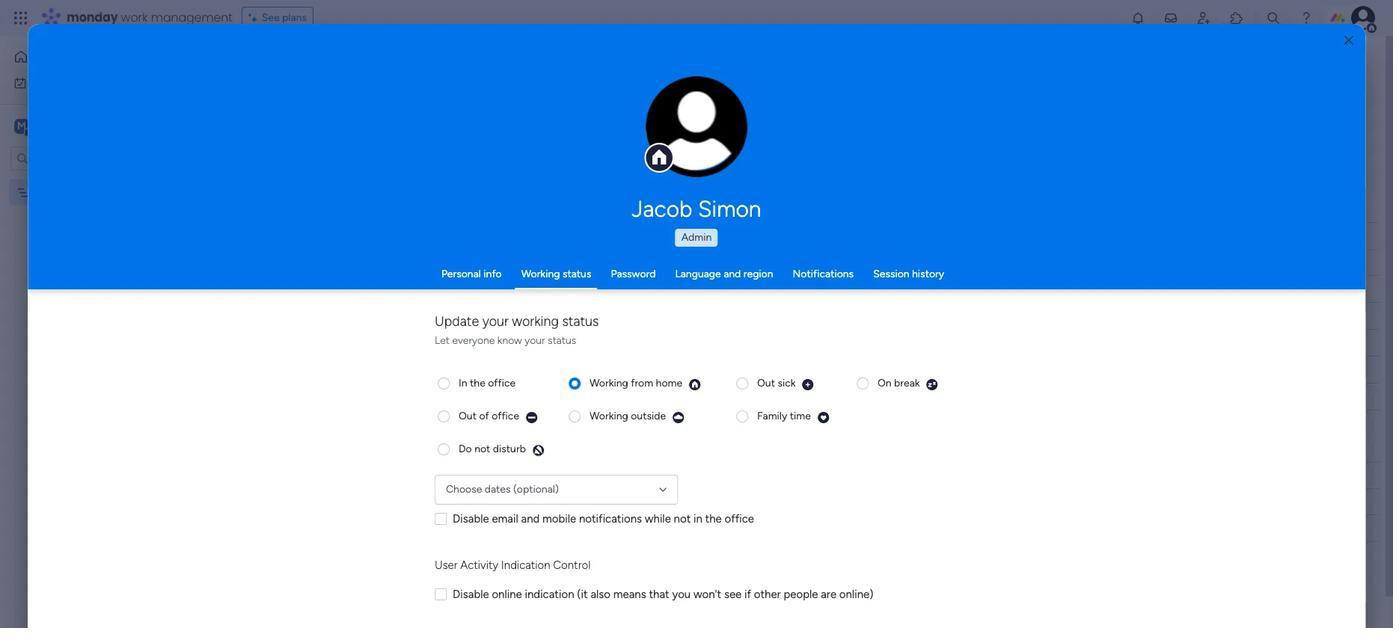 Task type: vqa. For each thing, say whether or not it's contained in the screenshot.
other
yes



Task type: describe. For each thing, give the bounding box(es) containing it.
change profile picture button
[[646, 76, 748, 178]]

working for working status
[[521, 268, 560, 281]]

language and region
[[675, 268, 773, 281]]

password link
[[611, 268, 656, 281]]

1
[[319, 284, 324, 296]]

preview image for working from home
[[688, 378, 701, 391]]

timelines
[[453, 83, 495, 96]]

working
[[512, 314, 559, 330]]

workspace
[[64, 119, 123, 133]]

monday work management
[[67, 9, 232, 26]]

help image
[[1299, 10, 1314, 25]]

2 horizontal spatial of
[[569, 83, 579, 96]]

preview image for on break
[[926, 378, 939, 391]]

you
[[672, 588, 691, 601]]

password
[[611, 268, 656, 281]]

nov 17
[[737, 284, 767, 295]]

activity
[[460, 559, 498, 572]]

office for out of office
[[492, 410, 519, 422]]

preview image for family time
[[817, 411, 830, 424]]

in the office
[[459, 377, 516, 389]]

family
[[757, 410, 787, 422]]

close image
[[1344, 35, 1353, 46]]

project 1
[[283, 284, 324, 296]]

people
[[784, 588, 818, 601]]

do not disturb
[[459, 443, 526, 455]]

info
[[484, 268, 502, 281]]

1 horizontal spatial not
[[674, 512, 691, 526]]

working from home
[[590, 377, 682, 389]]

jacob simon button
[[491, 196, 902, 223]]

jacob
[[632, 196, 693, 223]]

choose dates (optional)
[[446, 483, 559, 496]]

on
[[878, 377, 892, 389]]

office for in the office
[[488, 377, 516, 389]]

see for see plans
[[262, 11, 280, 24]]

monday
[[67, 9, 118, 26]]

disable email and mobile notifications while not in the office
[[453, 512, 754, 526]]

that
[[649, 588, 669, 601]]

Owner field
[[541, 467, 580, 484]]

nov
[[737, 284, 755, 295]]

see plans button
[[241, 7, 314, 29]]

track
[[543, 83, 567, 96]]

0 vertical spatial your
[[613, 83, 634, 96]]

preview image for out sick
[[802, 378, 815, 391]]

user activity indication control
[[435, 559, 591, 572]]

disturb
[[493, 443, 526, 455]]

dates
[[485, 483, 511, 496]]

see for see more
[[682, 82, 700, 95]]

inbox image
[[1164, 10, 1179, 25]]

0 vertical spatial the
[[470, 377, 485, 389]]

personal
[[441, 268, 481, 281]]

work for monday
[[121, 9, 148, 26]]

mobile
[[542, 512, 576, 526]]

hide
[[627, 150, 649, 163]]

jacob simon
[[632, 196, 761, 223]]

0 horizontal spatial of
[[312, 83, 322, 96]]

manage
[[229, 83, 266, 96]]

more
[[703, 82, 727, 95]]

work for my
[[50, 76, 73, 89]]

in
[[694, 512, 702, 526]]

owners,
[[397, 83, 434, 96]]

home
[[656, 377, 682, 389]]

workspace selection element
[[14, 117, 125, 137]]

assign
[[363, 83, 394, 96]]

my for my work
[[33, 76, 47, 89]]

choose
[[446, 483, 482, 496]]

preview image for do not disturb
[[532, 444, 545, 457]]

language and region link
[[675, 268, 773, 281]]

hide button
[[603, 144, 658, 168]]

project
[[283, 284, 317, 296]]

control
[[553, 559, 591, 572]]

m
[[17, 119, 26, 132]]

status
[[632, 469, 662, 482]]

working status link
[[521, 268, 591, 281]]

see more link
[[681, 82, 729, 97]]

my for my board
[[35, 186, 50, 199]]

set
[[436, 83, 451, 96]]

working for working outside
[[590, 410, 628, 422]]

personal info link
[[441, 268, 502, 281]]

1 vertical spatial and
[[724, 268, 741, 281]]

update your working status let everyone know your status
[[435, 314, 599, 347]]

everyone
[[452, 334, 495, 347]]

picture
[[682, 148, 712, 159]]

where
[[582, 83, 611, 96]]

do
[[459, 443, 472, 455]]

0 vertical spatial status
[[563, 268, 591, 281]]

main workspace
[[34, 119, 123, 133]]

outside
[[631, 410, 666, 422]]

indication
[[501, 559, 550, 572]]

update
[[435, 314, 479, 330]]

2 vertical spatial status
[[548, 334, 576, 347]]

type
[[288, 83, 309, 96]]

invite members image
[[1196, 10, 1211, 25]]

session history
[[873, 268, 944, 281]]



Task type: locate. For each thing, give the bounding box(es) containing it.
0 vertical spatial work
[[121, 9, 148, 26]]

online)
[[839, 588, 874, 601]]

working on it
[[616, 283, 678, 296]]

working left outside
[[590, 410, 628, 422]]

see left the plans in the left top of the page
[[262, 11, 280, 24]]

1 horizontal spatial see
[[682, 82, 700, 95]]

sick
[[778, 377, 796, 389]]

main
[[34, 119, 61, 133]]

stands.
[[673, 83, 707, 96]]

not left the in
[[674, 512, 691, 526]]

let
[[435, 334, 450, 347]]

in
[[459, 377, 467, 389]]

other
[[754, 588, 781, 601]]

work inside button
[[50, 76, 73, 89]]

1 vertical spatial my
[[35, 186, 50, 199]]

my inside 'my board' list box
[[35, 186, 50, 199]]

0 horizontal spatial see
[[262, 11, 280, 24]]

1 horizontal spatial your
[[525, 334, 545, 347]]

status left not
[[563, 268, 591, 281]]

see left "more"
[[682, 82, 700, 95]]

project
[[637, 83, 671, 96]]

board
[[52, 186, 79, 199]]

2 vertical spatial and
[[521, 512, 540, 526]]

0 horizontal spatial not
[[475, 443, 490, 455]]

1 vertical spatial not
[[674, 512, 691, 526]]

my
[[33, 76, 47, 89], [35, 186, 50, 199]]

preview image right disturb
[[532, 444, 545, 457]]

notifications
[[793, 268, 854, 281]]

out for out of office
[[459, 410, 477, 422]]

2 preview image from the left
[[926, 378, 939, 391]]

0 horizontal spatial the
[[470, 377, 485, 389]]

started
[[640, 257, 675, 269]]

preview image for working outside
[[672, 411, 685, 424]]

not
[[619, 257, 637, 269]]

region
[[744, 268, 773, 281]]

0 vertical spatial see
[[262, 11, 280, 24]]

preview image up disturb
[[525, 411, 538, 424]]

from
[[631, 377, 653, 389]]

out up do
[[459, 410, 477, 422]]

not right do
[[475, 443, 490, 455]]

1 horizontal spatial of
[[479, 410, 489, 422]]

see
[[724, 588, 742, 601]]

of right type
[[312, 83, 322, 96]]

my inside my work button
[[33, 76, 47, 89]]

1 vertical spatial out
[[459, 410, 477, 422]]

keep
[[518, 83, 541, 96]]

online
[[492, 588, 522, 601]]

manage any type of project. assign owners, set timelines and keep track of where your project stands.
[[229, 83, 707, 96]]

working for working from home
[[590, 377, 628, 389]]

17
[[757, 284, 767, 295]]

1 vertical spatial work
[[50, 76, 73, 89]]

0 horizontal spatial and
[[498, 83, 515, 96]]

1 horizontal spatial out
[[757, 377, 775, 389]]

working up working at the left of the page
[[521, 268, 560, 281]]

simon
[[698, 196, 761, 223]]

1 vertical spatial your
[[482, 314, 509, 330]]

office up disturb
[[492, 410, 519, 422]]

working left from
[[590, 377, 628, 389]]

profile
[[701, 135, 729, 146]]

select product image
[[13, 10, 28, 25]]

1 vertical spatial disable
[[453, 588, 489, 601]]

working for working on it
[[616, 283, 655, 296]]

personal info
[[441, 268, 502, 281]]

out left sick
[[757, 377, 775, 389]]

management
[[151, 9, 232, 26]]

disable down the activity
[[453, 588, 489, 601]]

working down password link
[[616, 283, 655, 296]]

language
[[675, 268, 721, 281]]

change profile picture
[[665, 135, 729, 159]]

see inside button
[[262, 11, 280, 24]]

your right where
[[613, 83, 634, 96]]

means
[[613, 588, 646, 601]]

see more
[[682, 82, 727, 95]]

session
[[873, 268, 910, 281]]

work right the "monday"
[[121, 9, 148, 26]]

my left board
[[35, 186, 50, 199]]

time
[[790, 410, 811, 422]]

plans
[[282, 11, 307, 24]]

notifications
[[579, 512, 642, 526]]

preview image right outside
[[672, 411, 685, 424]]

while
[[645, 512, 671, 526]]

on
[[657, 283, 669, 296]]

jacob simon image
[[1351, 6, 1375, 30]]

preview image right break
[[926, 378, 939, 391]]

the right the in
[[705, 512, 722, 526]]

family time
[[757, 410, 811, 422]]

of right track
[[569, 83, 579, 96]]

2 vertical spatial office
[[725, 512, 754, 526]]

email
[[492, 512, 518, 526]]

won't
[[694, 588, 721, 601]]

0 horizontal spatial out
[[459, 410, 477, 422]]

know
[[497, 334, 522, 347]]

your up know
[[482, 314, 509, 330]]

1 horizontal spatial the
[[705, 512, 722, 526]]

Search in workspace field
[[31, 150, 125, 167]]

on break
[[878, 377, 920, 389]]

preview image right sick
[[802, 378, 815, 391]]

1 horizontal spatial and
[[521, 512, 540, 526]]

0 vertical spatial my
[[33, 76, 47, 89]]

preview image right the time in the bottom of the page
[[817, 411, 830, 424]]

preview image
[[688, 378, 701, 391], [525, 411, 538, 424], [672, 411, 685, 424], [817, 411, 830, 424], [532, 444, 545, 457]]

search everything image
[[1266, 10, 1281, 25]]

status down working at the left of the page
[[548, 334, 576, 347]]

of down in the office
[[479, 410, 489, 422]]

not started
[[619, 257, 675, 269]]

0 horizontal spatial work
[[50, 76, 73, 89]]

option
[[0, 179, 191, 182]]

status
[[563, 268, 591, 281], [562, 314, 599, 330], [548, 334, 576, 347]]

1 vertical spatial office
[[492, 410, 519, 422]]

1 disable from the top
[[453, 512, 489, 526]]

my work button
[[9, 71, 161, 95]]

disable for disable email and mobile notifications while not in the office
[[453, 512, 489, 526]]

0 horizontal spatial your
[[482, 314, 509, 330]]

2 horizontal spatial and
[[724, 268, 741, 281]]

any
[[269, 83, 285, 96]]

work
[[121, 9, 148, 26], [50, 76, 73, 89]]

out
[[757, 377, 775, 389], [459, 410, 477, 422]]

working
[[521, 268, 560, 281], [616, 283, 655, 296], [590, 377, 628, 389], [590, 410, 628, 422]]

the right in
[[470, 377, 485, 389]]

(optional)
[[513, 483, 559, 496]]

your
[[613, 83, 634, 96], [482, 314, 509, 330], [525, 334, 545, 347]]

and
[[498, 83, 515, 96], [724, 268, 741, 281], [521, 512, 540, 526]]

disable for disable online indication (it also means that you won't see if other people are online)
[[453, 588, 489, 601]]

indication
[[525, 588, 574, 601]]

notifications link
[[793, 268, 854, 281]]

1 vertical spatial status
[[562, 314, 599, 330]]

disable online indication (it also means that you won't see if other people are online)
[[453, 588, 874, 601]]

0 vertical spatial and
[[498, 83, 515, 96]]

and right email
[[521, 512, 540, 526]]

1 horizontal spatial work
[[121, 9, 148, 26]]

my down home
[[33, 76, 47, 89]]

working outside
[[590, 410, 666, 422]]

office up out of office
[[488, 377, 516, 389]]

0 horizontal spatial preview image
[[802, 378, 815, 391]]

my board list box
[[0, 177, 191, 407]]

home button
[[9, 45, 161, 69]]

and left keep
[[498, 83, 515, 96]]

Status field
[[628, 467, 666, 484]]

office right the in
[[725, 512, 754, 526]]

it
[[672, 283, 678, 296]]

see plans
[[262, 11, 307, 24]]

1 vertical spatial the
[[705, 512, 722, 526]]

0 vertical spatial office
[[488, 377, 516, 389]]

project.
[[324, 83, 361, 96]]

column information image
[[677, 470, 689, 482]]

status right working at the left of the page
[[562, 314, 599, 330]]

0 vertical spatial out
[[757, 377, 775, 389]]

home
[[34, 50, 63, 63]]

admin
[[681, 231, 712, 244]]

change
[[665, 135, 699, 146]]

are
[[821, 588, 837, 601]]

if
[[745, 588, 751, 601]]

work down home
[[50, 76, 73, 89]]

out sick
[[757, 377, 796, 389]]

1 preview image from the left
[[802, 378, 815, 391]]

apps image
[[1229, 10, 1244, 25]]

2 horizontal spatial your
[[613, 83, 634, 96]]

0 vertical spatial disable
[[453, 512, 489, 526]]

workspace image
[[14, 118, 29, 134]]

2 disable from the top
[[453, 588, 489, 601]]

preview image right home
[[688, 378, 701, 391]]

notifications image
[[1131, 10, 1146, 25]]

your down working at the left of the page
[[525, 334, 545, 347]]

preview image
[[802, 378, 815, 391], [926, 378, 939, 391]]

of
[[312, 83, 322, 96], [569, 83, 579, 96], [479, 410, 489, 422]]

preview image for out of office
[[525, 411, 538, 424]]

0 vertical spatial not
[[475, 443, 490, 455]]

column information image
[[677, 230, 689, 242]]

also
[[591, 588, 611, 601]]

and up nov
[[724, 268, 741, 281]]

1 horizontal spatial preview image
[[926, 378, 939, 391]]

1 vertical spatial see
[[682, 82, 700, 95]]

2 vertical spatial your
[[525, 334, 545, 347]]

disable down "choose"
[[453, 512, 489, 526]]

disable
[[453, 512, 489, 526], [453, 588, 489, 601]]

out for out sick
[[757, 377, 775, 389]]

break
[[894, 377, 920, 389]]

working status
[[521, 268, 591, 281]]



